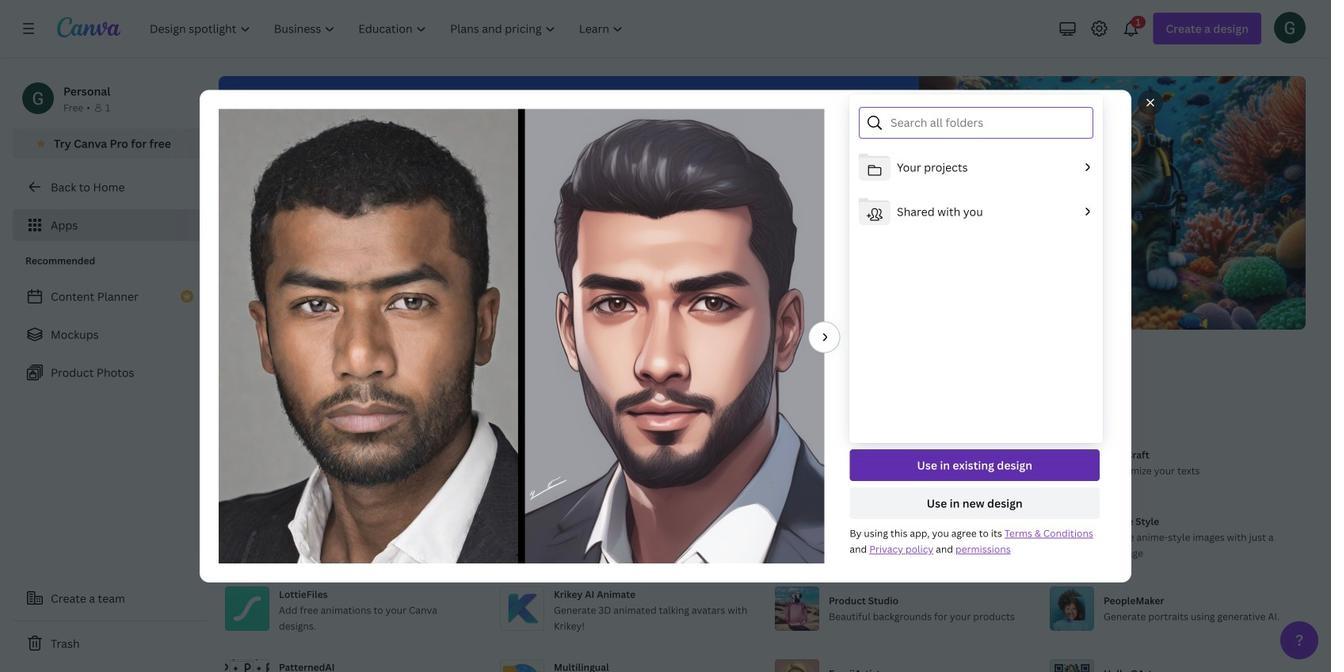 Task type: vqa. For each thing, say whether or not it's contained in the screenshot.
Search all folders search box
yes



Task type: describe. For each thing, give the bounding box(es) containing it.
1 vertical spatial list
[[13, 281, 206, 388]]

Input field to search for apps search field
[[250, 343, 494, 373]]

an image with a cursor next to a text box containing the prompt "a cat going scuba diving" to generate an image. the generated image of a cat doing scuba diving is behind the text box. image
[[855, 76, 1306, 330]]

0 vertical spatial list
[[850, 145, 1103, 234]]



Task type: locate. For each thing, give the bounding box(es) containing it.
1 horizontal spatial list
[[850, 145, 1103, 234]]

list
[[850, 145, 1103, 234], [13, 281, 206, 388]]

Search all folders search field
[[891, 108, 1083, 138]]

top level navigation element
[[139, 13, 637, 44]]

0 horizontal spatial list
[[13, 281, 206, 388]]



